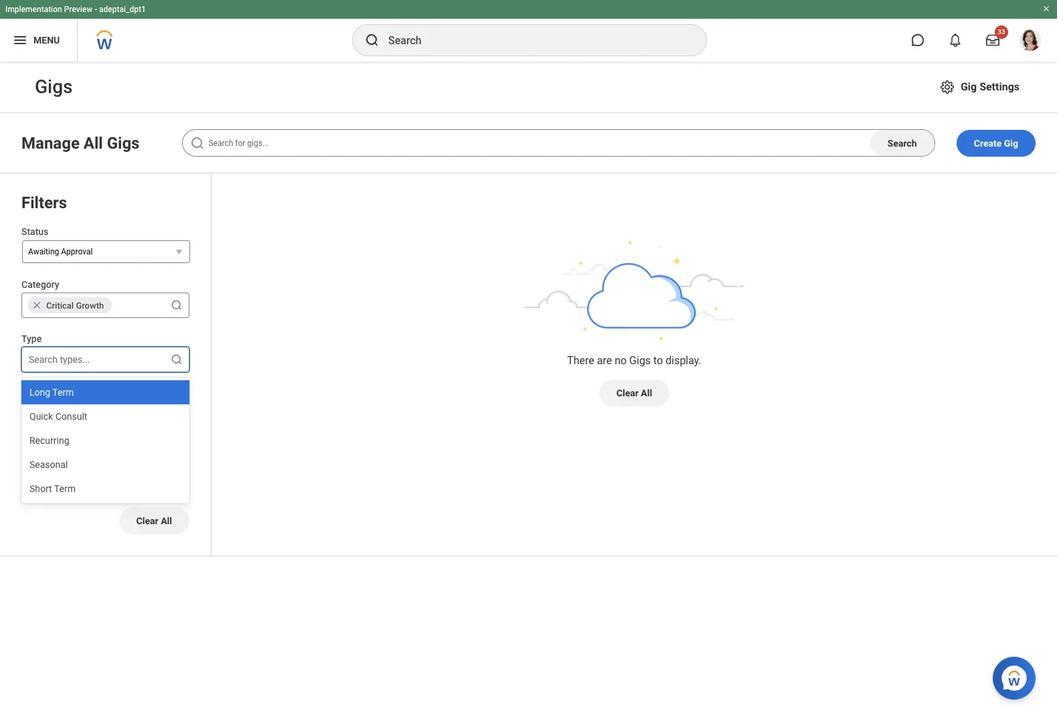 Task type: describe. For each thing, give the bounding box(es) containing it.
create gig button
[[957, 130, 1036, 156]]

category
[[21, 279, 59, 290]]

menu banner
[[0, 0, 1057, 62]]

Search Workday  search field
[[388, 25, 679, 55]]

display.
[[666, 354, 701, 367]]

1 vertical spatial clear all
[[136, 516, 172, 526]]

close environment banner image
[[1042, 5, 1050, 13]]

gig settings
[[961, 80, 1020, 93]]

gig inside create gig button
[[1004, 138, 1018, 148]]

33
[[998, 28, 1005, 35]]

no
[[615, 354, 627, 367]]

location
[[21, 442, 58, 453]]

1 horizontal spatial gigs
[[629, 354, 651, 367]]

1 horizontal spatial clear all
[[616, 387, 652, 398]]

host
[[21, 388, 41, 398]]

1 vertical spatial clear
[[136, 516, 158, 526]]

manage all gigs
[[21, 134, 140, 152]]

adeptai_dpt1
[[99, 5, 146, 14]]

awaiting approval
[[28, 247, 93, 256]]

seasonal
[[29, 459, 68, 470]]

gear image
[[939, 79, 955, 95]]

recurring
[[29, 435, 69, 446]]

justify image
[[12, 32, 28, 48]]

there are no gigs to display.
[[567, 354, 701, 367]]

long term
[[29, 387, 74, 398]]

growth
[[76, 300, 104, 311]]

create gig
[[974, 138, 1018, 148]]

to
[[653, 354, 663, 367]]

0 horizontal spatial clear all button
[[119, 508, 189, 534]]

are
[[597, 354, 612, 367]]

menu button
[[0, 19, 77, 62]]

filters
[[21, 193, 67, 212]]

1 horizontal spatial clear all button
[[599, 379, 670, 406]]

types...
[[60, 354, 90, 365]]

x image
[[31, 300, 42, 311]]

search button
[[870, 130, 934, 156]]

short term
[[29, 483, 76, 494]]

critical
[[46, 300, 74, 311]]

long
[[29, 387, 50, 398]]



Task type: locate. For each thing, give the bounding box(es) containing it.
gigs
[[107, 134, 140, 152], [629, 354, 651, 367]]

all
[[84, 134, 103, 152], [641, 387, 652, 398], [161, 516, 172, 526]]

create
[[974, 138, 1002, 148]]

0 horizontal spatial gig
[[961, 80, 977, 93]]

inbox large image
[[986, 33, 1000, 47]]

2 horizontal spatial all
[[641, 387, 652, 398]]

type
[[21, 333, 42, 344]]

1 horizontal spatial clear
[[616, 387, 639, 398]]

1 horizontal spatial search
[[888, 138, 917, 148]]

critical growth
[[46, 300, 104, 311]]

clear all button
[[599, 379, 670, 406], [119, 508, 189, 534]]

gig right the gear image
[[961, 80, 977, 93]]

1 vertical spatial term
[[54, 483, 76, 494]]

0 horizontal spatial clear
[[136, 516, 158, 526]]

search for search types...
[[29, 354, 58, 365]]

1 vertical spatial all
[[641, 387, 652, 398]]

gig right create
[[1004, 138, 1018, 148]]

0 vertical spatial term
[[52, 387, 74, 398]]

0 horizontal spatial all
[[84, 134, 103, 152]]

profile logan mcneil image
[[1020, 29, 1041, 54]]

preview
[[64, 5, 93, 14]]

quick consult
[[29, 411, 87, 422]]

search image inside menu banner
[[364, 32, 380, 48]]

term
[[52, 387, 74, 398], [54, 483, 76, 494]]

clear all
[[616, 387, 652, 398], [136, 516, 172, 526]]

gig settings button
[[934, 74, 1025, 100]]

search types...
[[29, 354, 90, 365]]

term right long
[[52, 387, 74, 398]]

quick
[[29, 411, 53, 422]]

status
[[21, 226, 48, 237]]

0 vertical spatial clear
[[616, 387, 639, 398]]

implementation preview -   adeptai_dpt1
[[5, 5, 146, 14]]

awaiting
[[28, 247, 59, 256]]

manage
[[21, 134, 80, 152]]

clear
[[616, 387, 639, 398], [136, 516, 158, 526]]

1 vertical spatial clear all button
[[119, 508, 189, 534]]

33 button
[[978, 25, 1008, 55]]

term for long term
[[52, 387, 74, 398]]

notifications large image
[[949, 33, 962, 47]]

0 vertical spatial gig
[[961, 80, 977, 93]]

1 horizontal spatial all
[[161, 516, 172, 526]]

0 vertical spatial clear all button
[[599, 379, 670, 406]]

Search text field
[[182, 129, 935, 157]]

menu
[[33, 35, 60, 45]]

gig inside gig settings dropdown button
[[961, 80, 977, 93]]

0 vertical spatial clear all
[[616, 387, 652, 398]]

0 horizontal spatial gigs
[[107, 134, 140, 152]]

0 vertical spatial all
[[84, 134, 103, 152]]

1 horizontal spatial gig
[[1004, 138, 1018, 148]]

search for search
[[888, 138, 917, 148]]

0 horizontal spatial search
[[29, 354, 58, 365]]

2 vertical spatial all
[[161, 516, 172, 526]]

term for short term
[[54, 483, 76, 494]]

term right short on the bottom left of page
[[54, 483, 76, 494]]

gig
[[961, 80, 977, 93], [1004, 138, 1018, 148]]

-
[[95, 5, 97, 14]]

1 vertical spatial gigs
[[629, 354, 651, 367]]

search image
[[364, 32, 380, 48], [190, 135, 206, 151], [170, 299, 183, 312], [170, 353, 183, 366]]

approval
[[61, 247, 93, 256]]

search
[[888, 138, 917, 148], [29, 354, 58, 365]]

consult
[[55, 411, 87, 422]]

there
[[567, 354, 594, 367]]

implementation
[[5, 5, 62, 14]]

settings
[[980, 80, 1020, 93]]

short
[[29, 483, 52, 494]]

awaiting approval button
[[22, 240, 190, 263]]

1 vertical spatial gig
[[1004, 138, 1018, 148]]

0 vertical spatial search
[[888, 138, 917, 148]]

1 vertical spatial search
[[29, 354, 58, 365]]

search inside button
[[888, 138, 917, 148]]

0 horizontal spatial clear all
[[136, 516, 172, 526]]

0 vertical spatial gigs
[[107, 134, 140, 152]]



Task type: vqa. For each thing, say whether or not it's contained in the screenshot.
Filters
yes



